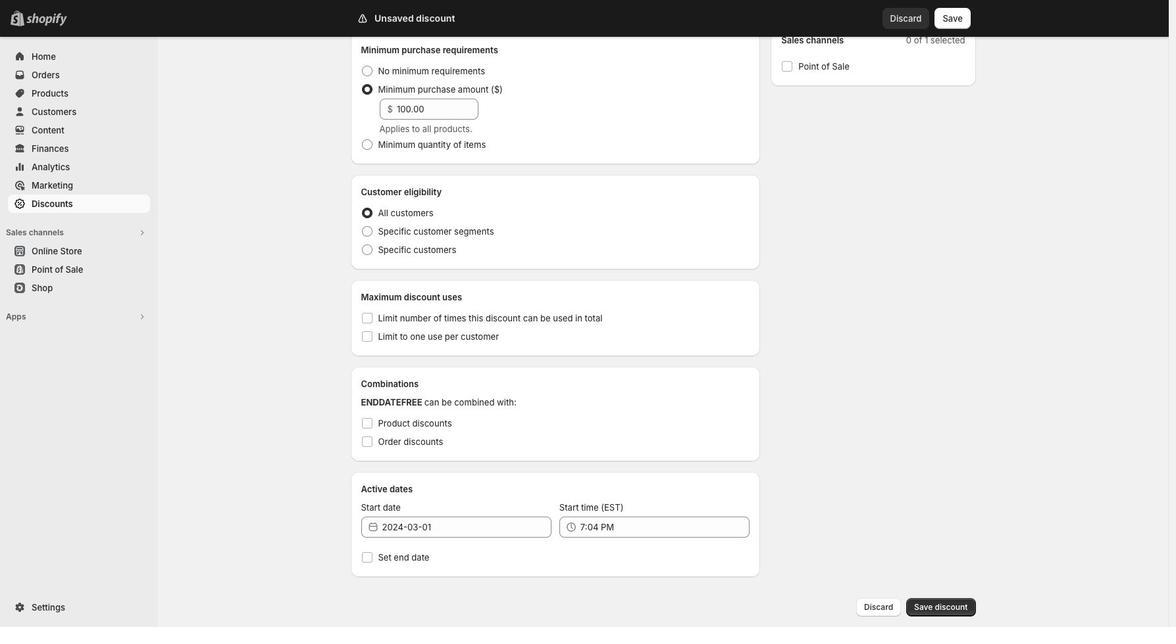 Task type: locate. For each thing, give the bounding box(es) containing it.
YYYY-MM-DD text field
[[382, 517, 551, 538]]

Enter time text field
[[580, 517, 750, 538]]

shopify image
[[26, 13, 67, 26]]



Task type: describe. For each thing, give the bounding box(es) containing it.
0.00 text field
[[397, 99, 478, 120]]



Task type: vqa. For each thing, say whether or not it's contained in the screenshot.
YYYY-MM-DD text box
yes



